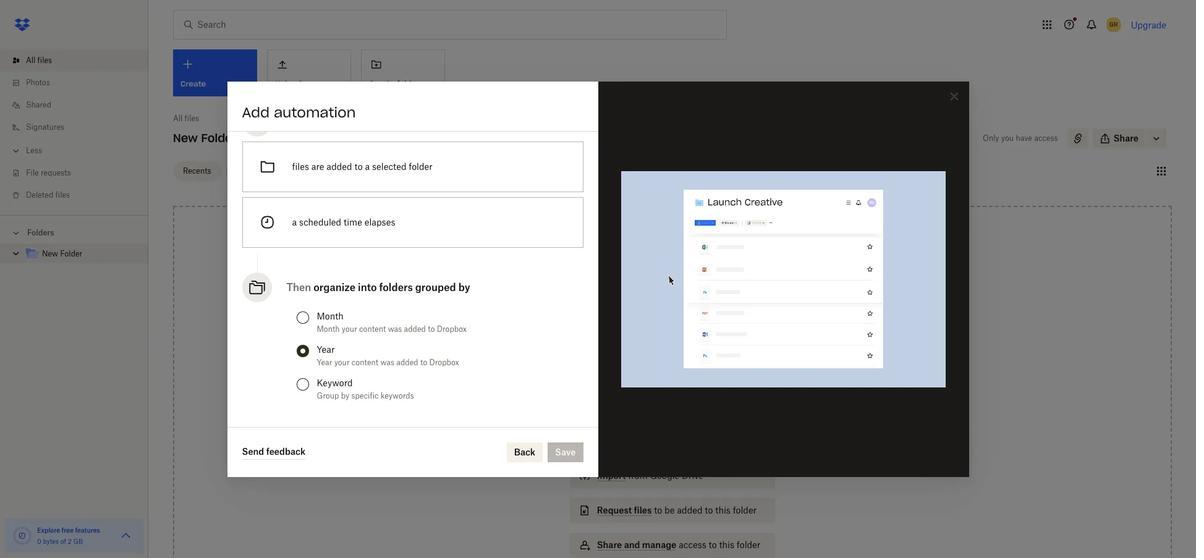 Task type: locate. For each thing, give the bounding box(es) containing it.
1 vertical spatial was
[[381, 358, 395, 367]]

shared link
[[10, 94, 148, 116]]

list
[[0, 42, 148, 215]]

new folder down folders button
[[42, 249, 82, 258]]

1 horizontal spatial all files
[[173, 114, 199, 123]]

content inside month month your content was added to dropbox
[[359, 324, 386, 334]]

or
[[620, 342, 628, 352]]

folder
[[201, 131, 237, 145], [60, 249, 82, 258]]

dropbox for month
[[437, 324, 467, 334]]

files are added to a selected folder
[[292, 161, 433, 172]]

from
[[628, 471, 648, 481]]

this down request files to be added to this folder
[[719, 540, 735, 550]]

was for month
[[388, 324, 402, 334]]

group
[[317, 391, 339, 400]]

1 horizontal spatial a
[[365, 161, 370, 172]]

share
[[1114, 133, 1139, 143], [597, 540, 622, 550]]

0 vertical spatial was
[[388, 324, 402, 334]]

month
[[317, 311, 344, 321], [317, 324, 340, 334]]

by right grouped
[[459, 281, 470, 293]]

dropbox inside month month your content was added to dropbox
[[437, 324, 467, 334]]

1 vertical spatial a
[[292, 217, 297, 227]]

added up keywords
[[397, 358, 418, 367]]

organize
[[314, 281, 356, 293]]

added up year year your content was added to dropbox
[[404, 324, 426, 334]]

folder
[[397, 79, 419, 88], [409, 161, 433, 172], [733, 505, 757, 516], [737, 540, 761, 550]]

all files list item
[[0, 49, 148, 72]]

access for have
[[1035, 134, 1058, 143]]

all files link up the shared link
[[10, 49, 148, 72]]

access right manage
[[679, 540, 707, 550]]

1 horizontal spatial by
[[459, 281, 470, 293]]

0 vertical spatial new folder
[[173, 131, 237, 145]]

1 vertical spatial access
[[679, 540, 707, 550]]

files inside list item
[[37, 56, 52, 65]]

content for year
[[352, 358, 379, 367]]

list containing all files
[[0, 42, 148, 215]]

your inside year year your content was added to dropbox
[[334, 358, 350, 367]]

only you have access
[[983, 134, 1058, 143]]

1 horizontal spatial share
[[1114, 133, 1139, 143]]

scheduled
[[299, 217, 341, 227]]

access inside more ways to add content element
[[679, 540, 707, 550]]

0 vertical spatial content
[[359, 324, 386, 334]]

send feedback button
[[242, 445, 306, 460]]

all
[[26, 56, 35, 65], [173, 114, 183, 123]]

photos link
[[10, 72, 148, 94]]

selected
[[372, 161, 407, 172]]

to down request files to be added to this folder
[[709, 540, 717, 550]]

1 vertical spatial dropbox
[[429, 358, 459, 367]]

0 vertical spatial folder
[[201, 131, 237, 145]]

content up year year your content was added to dropbox
[[359, 324, 386, 334]]

0 horizontal spatial a
[[292, 217, 297, 227]]

0 vertical spatial new
[[173, 131, 198, 145]]

a
[[365, 161, 370, 172], [292, 217, 297, 227]]

added inside month month your content was added to dropbox
[[404, 324, 426, 334]]

to inside month month your content was added to dropbox
[[428, 324, 435, 334]]

0 vertical spatial share
[[1114, 133, 1139, 143]]

send
[[242, 446, 264, 457]]

upload,
[[694, 328, 726, 339]]

year right "year" 'radio'
[[317, 344, 335, 355]]

0 vertical spatial all
[[26, 56, 35, 65]]

files up the
[[643, 328, 660, 339]]

all files link up "recents"
[[173, 113, 199, 125]]

1 horizontal spatial new
[[173, 131, 198, 145]]

added right the "be"
[[677, 505, 703, 516]]

folders button
[[0, 223, 148, 242]]

dropbox for year
[[429, 358, 459, 367]]

your down organize
[[342, 324, 357, 334]]

0 horizontal spatial all files link
[[10, 49, 148, 72]]

explore free features 0 bytes of 2 gb
[[37, 527, 100, 545]]

1 vertical spatial folder
[[60, 249, 82, 258]]

a left scheduled
[[292, 217, 297, 227]]

elapses
[[365, 217, 395, 227]]

dropbox inside year year your content was added to dropbox
[[429, 358, 459, 367]]

request
[[597, 505, 632, 516]]

files inside 'drop files here to upload, or use the 'upload' button'
[[643, 328, 660, 339]]

features
[[75, 527, 100, 534]]

0 horizontal spatial by
[[341, 391, 350, 400]]

0 vertical spatial month
[[317, 311, 344, 321]]

content
[[359, 324, 386, 334], [352, 358, 379, 367]]

all files inside list item
[[26, 56, 52, 65]]

files
[[37, 56, 52, 65], [185, 114, 199, 123], [292, 161, 309, 172], [55, 190, 70, 200], [643, 328, 660, 339], [634, 505, 652, 516]]

month right month radio
[[317, 311, 344, 321]]

all files up "recents"
[[173, 114, 199, 123]]

new folder up "recents"
[[173, 131, 237, 145]]

1 vertical spatial new
[[42, 249, 58, 258]]

new folder
[[173, 131, 237, 145], [42, 249, 82, 258]]

1 horizontal spatial new folder
[[173, 131, 237, 145]]

new inside "link"
[[42, 249, 58, 258]]

your
[[342, 324, 357, 334], [334, 358, 350, 367]]

1 vertical spatial your
[[334, 358, 350, 367]]

to down grouped
[[428, 324, 435, 334]]

signatures
[[26, 122, 64, 132]]

access right the have
[[1035, 134, 1058, 143]]

was up keyword group by specific keywords
[[381, 358, 395, 367]]

all files link
[[10, 49, 148, 72], [173, 113, 199, 125]]

year
[[317, 344, 335, 355], [317, 358, 332, 367]]

was
[[388, 324, 402, 334], [381, 358, 395, 367]]

0 vertical spatial all files
[[26, 56, 52, 65]]

2
[[68, 538, 72, 545]]

1 vertical spatial all files
[[173, 114, 199, 123]]

a scheduled time elapses
[[292, 217, 395, 227]]

access
[[1035, 134, 1058, 143], [679, 540, 707, 550]]

files left are
[[292, 161, 309, 172]]

to left selected
[[355, 161, 363, 172]]

1 vertical spatial year
[[317, 358, 332, 367]]

share for share
[[1114, 133, 1139, 143]]

0 horizontal spatial new
[[42, 249, 58, 258]]

all up photos
[[26, 56, 35, 65]]

new
[[173, 131, 198, 145], [42, 249, 58, 258]]

a left selected
[[365, 161, 370, 172]]

0 vertical spatial year
[[317, 344, 335, 355]]

to right 'here'
[[684, 328, 692, 339]]

1 vertical spatial month
[[317, 324, 340, 334]]

all files up photos
[[26, 56, 52, 65]]

share for share and manage access to this folder
[[597, 540, 622, 550]]

time
[[344, 217, 362, 227]]

by inside keyword group by specific keywords
[[341, 391, 350, 400]]

was inside year year your content was added to dropbox
[[381, 358, 395, 367]]

request files to be added to this folder
[[597, 505, 757, 516]]

by down keyword
[[341, 391, 350, 400]]

1 horizontal spatial access
[[1035, 134, 1058, 143]]

button
[[698, 342, 725, 352]]

1 vertical spatial by
[[341, 391, 350, 400]]

bytes
[[43, 538, 59, 545]]

new folder inside new folder "link"
[[42, 249, 82, 258]]

1 vertical spatial share
[[597, 540, 622, 550]]

your up keyword
[[334, 358, 350, 367]]

0 horizontal spatial all
[[26, 56, 35, 65]]

share inside more ways to add content element
[[597, 540, 622, 550]]

deleted
[[26, 190, 53, 200]]

folder up "recents"
[[201, 131, 237, 145]]

files left the "be"
[[634, 505, 652, 516]]

this right the "be"
[[716, 505, 731, 516]]

0 horizontal spatial share
[[597, 540, 622, 550]]

new up "recents"
[[173, 131, 198, 145]]

0 vertical spatial dropbox
[[437, 324, 467, 334]]

to down month month your content was added to dropbox
[[420, 358, 427, 367]]

1 vertical spatial new folder
[[42, 249, 82, 258]]

dropbox
[[437, 324, 467, 334], [429, 358, 459, 367]]

2 month from the top
[[317, 324, 340, 334]]

content up keyword group by specific keywords
[[352, 358, 379, 367]]

upgrade link
[[1131, 19, 1167, 30]]

folders
[[379, 281, 413, 293]]

folder inside create folder button
[[397, 79, 419, 88]]

1 vertical spatial this
[[719, 540, 735, 550]]

less
[[26, 146, 42, 155]]

folder down folders button
[[60, 249, 82, 258]]

0 vertical spatial your
[[342, 324, 357, 334]]

new down folders
[[42, 249, 58, 258]]

organize into folders grouped by
[[314, 281, 470, 293]]

create folder button
[[361, 49, 445, 96]]

into
[[358, 281, 377, 293]]

0 horizontal spatial access
[[679, 540, 707, 550]]

0 vertical spatial all files link
[[10, 49, 148, 72]]

year up keyword
[[317, 358, 332, 367]]

files up "recents"
[[185, 114, 199, 123]]

0 horizontal spatial new folder
[[42, 249, 82, 258]]

your inside month month your content was added to dropbox
[[342, 324, 357, 334]]

was up year year your content was added to dropbox
[[388, 324, 402, 334]]

folder inside "add automation" dialog
[[409, 161, 433, 172]]

your for year
[[334, 358, 350, 367]]

1 vertical spatial content
[[352, 358, 379, 367]]

send feedback
[[242, 446, 306, 457]]

this
[[716, 505, 731, 516], [719, 540, 735, 550]]

month down organize
[[317, 324, 340, 334]]

files up photos
[[37, 56, 52, 65]]

was inside month month your content was added to dropbox
[[388, 324, 402, 334]]

share inside button
[[1114, 133, 1139, 143]]

0 horizontal spatial all files
[[26, 56, 52, 65]]

1 year from the top
[[317, 344, 335, 355]]

1 horizontal spatial folder
[[201, 131, 237, 145]]

recents
[[183, 166, 211, 175]]

content inside year year your content was added to dropbox
[[352, 358, 379, 367]]

1 horizontal spatial all files link
[[173, 113, 199, 125]]

free
[[62, 527, 74, 534]]

manage
[[642, 540, 677, 550]]

import from google drive
[[597, 471, 704, 481]]

more ways to add content element
[[567, 403, 778, 558]]

1 vertical spatial all
[[173, 114, 183, 123]]

0 vertical spatial access
[[1035, 134, 1058, 143]]

share button
[[1093, 129, 1146, 148]]

all up recents button
[[173, 114, 183, 123]]

0 horizontal spatial folder
[[60, 249, 82, 258]]

added
[[327, 161, 352, 172], [404, 324, 426, 334], [397, 358, 418, 367], [677, 505, 703, 516]]

keywords
[[381, 391, 414, 400]]

0 vertical spatial a
[[365, 161, 370, 172]]



Task type: describe. For each thing, give the bounding box(es) containing it.
all inside list item
[[26, 56, 35, 65]]

1 vertical spatial all files link
[[173, 113, 199, 125]]

Keyword radio
[[296, 378, 309, 390]]

was for year
[[381, 358, 395, 367]]

back
[[514, 447, 536, 457]]

content for month
[[359, 324, 386, 334]]

0 vertical spatial by
[[459, 281, 470, 293]]

to inside 'drop files here to upload, or use the 'upload' button'
[[684, 328, 692, 339]]

your for month
[[342, 324, 357, 334]]

deleted files
[[26, 190, 70, 200]]

1 horizontal spatial all
[[173, 114, 183, 123]]

and
[[624, 540, 640, 550]]

then
[[287, 281, 311, 293]]

explore
[[37, 527, 60, 534]]

added right are
[[327, 161, 352, 172]]

gb
[[73, 538, 83, 545]]

add automation dialog
[[227, 81, 969, 477]]

files right deleted
[[55, 190, 70, 200]]

Month radio
[[296, 311, 309, 324]]

file
[[26, 168, 39, 177]]

access button
[[570, 429, 776, 454]]

upgrade
[[1131, 19, 1167, 30]]

you
[[1002, 134, 1014, 143]]

'upload'
[[663, 342, 696, 352]]

to inside year year your content was added to dropbox
[[420, 358, 427, 367]]

access
[[597, 436, 628, 446]]

starred
[[236, 166, 263, 175]]

added inside year year your content was added to dropbox
[[397, 358, 418, 367]]

to left the "be"
[[654, 505, 662, 516]]

year year your content was added to dropbox
[[317, 344, 459, 367]]

less image
[[10, 145, 22, 157]]

grouped
[[415, 281, 456, 293]]

signatures link
[[10, 116, 148, 139]]

deleted files link
[[10, 184, 148, 207]]

here
[[663, 328, 682, 339]]

automation
[[274, 104, 356, 121]]

requests
[[41, 168, 71, 177]]

have
[[1016, 134, 1033, 143]]

add
[[242, 104, 270, 121]]

Year radio
[[296, 345, 309, 357]]

folders
[[27, 228, 54, 237]]

0 vertical spatial this
[[716, 505, 731, 516]]

2 year from the top
[[317, 358, 332, 367]]

of
[[60, 538, 66, 545]]

use
[[631, 342, 645, 352]]

google
[[650, 471, 680, 481]]

recents button
[[173, 161, 221, 181]]

drop files here to upload, or use the 'upload' button
[[620, 328, 726, 352]]

be
[[665, 505, 675, 516]]

file requests link
[[10, 162, 148, 184]]

shared
[[26, 100, 51, 109]]

1 month from the top
[[317, 311, 344, 321]]

share and manage access to this folder
[[597, 540, 761, 550]]

keyword
[[317, 377, 353, 388]]

drive
[[682, 471, 704, 481]]

feedback
[[266, 446, 306, 457]]

month month your content was added to dropbox
[[317, 311, 467, 334]]

create folder
[[369, 79, 419, 88]]

files inside "add automation" dialog
[[292, 161, 309, 172]]

drop
[[620, 328, 641, 339]]

photos
[[26, 78, 50, 87]]

back button
[[507, 442, 543, 462]]

create
[[369, 79, 395, 88]]

new folder link
[[25, 246, 139, 263]]

quota usage element
[[12, 526, 32, 546]]

specific
[[352, 391, 379, 400]]

file requests
[[26, 168, 71, 177]]

folder inside "link"
[[60, 249, 82, 258]]

access for manage
[[679, 540, 707, 550]]

files inside more ways to add content element
[[634, 505, 652, 516]]

to right the "be"
[[705, 505, 713, 516]]

added inside more ways to add content element
[[677, 505, 703, 516]]

keyword group by specific keywords
[[317, 377, 414, 400]]

starred button
[[226, 161, 273, 181]]

the
[[648, 342, 661, 352]]

add automation
[[242, 104, 356, 121]]

dropbox image
[[10, 12, 35, 37]]

are
[[312, 161, 324, 172]]

0
[[37, 538, 41, 545]]

only
[[983, 134, 1000, 143]]

import
[[597, 471, 626, 481]]



Task type: vqa. For each thing, say whether or not it's contained in the screenshot.
Folder settings icon
no



